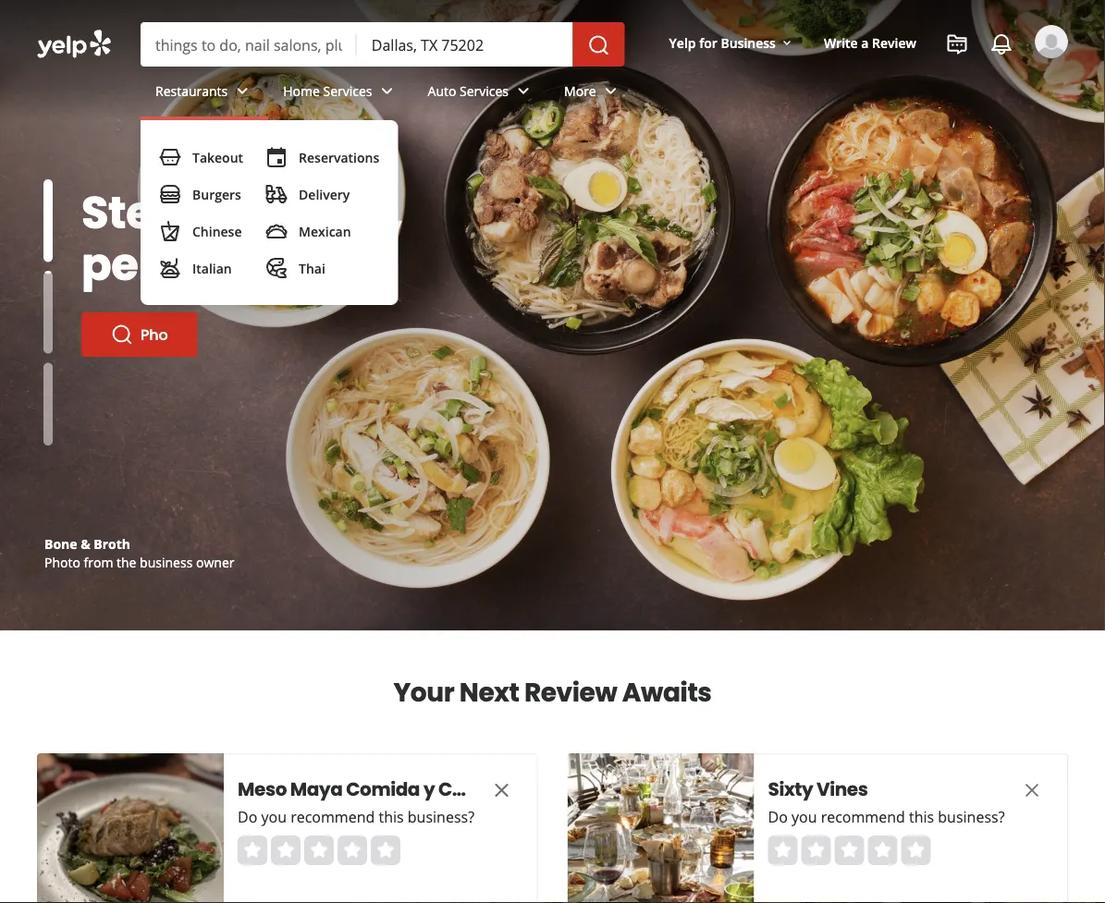 Task type: describe. For each thing, give the bounding box(es) containing it.
search image
[[588, 34, 610, 57]]

explore banner section banner
[[0, 0, 1105, 631]]

italian
[[192, 259, 232, 277]]

restaurants
[[155, 82, 228, 100]]

Near text field
[[372, 34, 558, 55]]

owner inside the bone & broth photo from the business owner
[[196, 554, 234, 571]]

sixty vines link
[[768, 777, 999, 803]]

mexican
[[299, 222, 351, 240]]

photo of sixty vines image
[[568, 754, 754, 904]]

write a review link
[[817, 26, 924, 59]]

steamy, salty, perfection
[[81, 181, 403, 296]]

thai
[[299, 259, 326, 277]]

clean
[[349, 181, 475, 244]]

reservations
[[299, 148, 380, 166]]

24 chevron down v2 image for more
[[600, 80, 622, 102]]

mexican link
[[258, 213, 387, 250]]

progressive cleaning link
[[44, 535, 178, 553]]

16 chevron down v2 image
[[780, 36, 795, 51]]

yelp for business button
[[662, 26, 802, 59]]

meso maya comida y copas link
[[238, 777, 498, 803]]

your next review awaits
[[394, 674, 712, 711]]

select slide image
[[43, 179, 53, 262]]

next
[[460, 674, 519, 711]]

of
[[258, 181, 301, 244]]

projects image
[[946, 33, 969, 56]]

notifications image
[[991, 33, 1013, 56]]

business inside the bone & broth photo from the business owner
[[140, 554, 193, 571]]

menu inside business categories element
[[141, 120, 398, 305]]

home services link
[[268, 67, 413, 120]]

y
[[424, 777, 435, 803]]

home
[[81, 233, 213, 296]]

photo inside the bone & broth photo from the business owner
[[44, 554, 80, 571]]

for
[[699, 34, 718, 51]]

burgers
[[192, 185, 241, 203]]

business? for meso maya comida y copas
[[408, 808, 475, 827]]

(no rating) image for maya
[[238, 836, 401, 866]]

24 search v2 image for steamy, salty, perfection
[[111, 324, 133, 346]]

comida
[[346, 777, 420, 803]]

the gift of a clean home
[[81, 181, 475, 296]]

&
[[81, 535, 90, 553]]

chinese link
[[152, 213, 251, 250]]

takeout link
[[152, 139, 251, 176]]

delivery
[[299, 185, 350, 203]]

user actions element
[[655, 23, 1094, 137]]

meso
[[238, 777, 287, 803]]

bone
[[44, 535, 77, 553]]

review for a
[[872, 34, 917, 51]]

recommend for vines
[[821, 808, 905, 827]]

bone & broth link
[[44, 535, 130, 553]]

a inside the gift of a clean home
[[310, 181, 340, 244]]

24 burgers v2 image
[[159, 183, 181, 205]]

more link
[[549, 67, 637, 120]]

24 chinese v2 image
[[159, 220, 181, 242]]

burgers link
[[152, 176, 251, 213]]

steamy,
[[81, 181, 269, 244]]

auto services link
[[413, 67, 549, 120]]

none search field inside explore banner section banner
[[141, 22, 629, 67]]

from inside progressive cleaning photo from the business owner
[[84, 554, 113, 571]]

24 chevron down v2 image for restaurants
[[231, 80, 254, 102]]

you for meso
[[261, 808, 287, 827]]

bone & broth photo from the business owner
[[44, 535, 234, 571]]

24 delivery v2 image
[[266, 183, 288, 205]]

sixty vines
[[768, 777, 868, 803]]

sixty
[[768, 777, 813, 803]]

auto
[[428, 82, 456, 100]]

24 thai v2 image
[[266, 257, 288, 279]]

progressive cleaning photo from the business owner
[[44, 535, 234, 571]]

24 chevron down v2 image for auto services
[[512, 80, 535, 102]]

dismiss card image
[[491, 780, 513, 802]]

pho
[[141, 324, 168, 345]]

none field find
[[155, 34, 342, 55]]

photo inside progressive cleaning photo from the business owner
[[44, 554, 80, 571]]

none field near
[[372, 34, 558, 55]]

write a review
[[824, 34, 917, 51]]



Task type: vqa. For each thing, say whether or not it's contained in the screenshot.
24 chevron down v2 icon for Auto Services
yes



Task type: locate. For each thing, give the bounding box(es) containing it.
0 horizontal spatial 24 chevron down v2 image
[[376, 80, 398, 102]]

recommend for maya
[[291, 808, 375, 827]]

more
[[564, 82, 596, 100]]

business?
[[408, 808, 475, 827], [938, 808, 1005, 827]]

rating element for vines
[[768, 836, 931, 866]]

1 vertical spatial home
[[141, 324, 184, 345]]

services up the reservations
[[323, 82, 372, 100]]

24 chevron down v2 image inside auto services link
[[512, 80, 535, 102]]

business
[[721, 34, 776, 51]]

24 chevron down v2 image right more
[[600, 80, 622, 102]]

24 chevron down v2 image for home services
[[376, 80, 398, 102]]

24 takeout v2 image
[[159, 146, 181, 168]]

the inside progressive cleaning photo from the business owner
[[117, 554, 136, 571]]

rating element for maya
[[238, 836, 401, 866]]

from
[[84, 554, 113, 571], [84, 554, 113, 571]]

0 horizontal spatial (no rating) image
[[238, 836, 401, 866]]

menu
[[141, 120, 398, 305]]

1 horizontal spatial services
[[460, 82, 509, 100]]

1 horizontal spatial review
[[872, 34, 917, 51]]

1 recommend from the left
[[291, 808, 375, 827]]

yelp for business
[[669, 34, 776, 51]]

Find text field
[[155, 34, 342, 55]]

business? down sixty vines link
[[938, 808, 1005, 827]]

1 vertical spatial review
[[524, 674, 617, 711]]

review
[[872, 34, 917, 51], [524, 674, 617, 711]]

2 services from the left
[[460, 82, 509, 100]]

24 chevron down v2 image left auto
[[376, 80, 398, 102]]

1 horizontal spatial none field
[[372, 34, 558, 55]]

1 this from the left
[[379, 808, 404, 827]]

None search field
[[0, 0, 1105, 305]]

0 horizontal spatial business?
[[408, 808, 475, 827]]

cleaning
[[122, 535, 178, 553]]

1 services from the left
[[323, 82, 372, 100]]

broth
[[94, 535, 130, 553]]

rating element
[[238, 836, 401, 866], [768, 836, 931, 866]]

recommend
[[291, 808, 375, 827], [821, 808, 905, 827]]

chinese
[[192, 222, 242, 240]]

0 horizontal spatial recommend
[[291, 808, 375, 827]]

yelp
[[669, 34, 696, 51]]

1 horizontal spatial business?
[[938, 808, 1005, 827]]

review inside user actions element
[[872, 34, 917, 51]]

2 none field from the left
[[372, 34, 558, 55]]

None search field
[[141, 22, 629, 67]]

0 horizontal spatial you
[[261, 808, 287, 827]]

(no rating) image
[[238, 836, 401, 866], [768, 836, 931, 866]]

1 horizontal spatial rating element
[[768, 836, 931, 866]]

do down meso
[[238, 808, 257, 827]]

do you recommend this business? for maya
[[238, 808, 475, 827]]

do for meso maya comida y copas
[[238, 808, 257, 827]]

rating element down the vines
[[768, 836, 931, 866]]

1 vertical spatial a
[[310, 181, 340, 244]]

1 horizontal spatial 24 chevron down v2 image
[[512, 80, 535, 102]]

1 none field from the left
[[155, 34, 342, 55]]

do
[[238, 808, 257, 827], [768, 808, 788, 827]]

24 chevron down v2 image down find text box
[[231, 80, 254, 102]]

2 you from the left
[[792, 808, 817, 827]]

you down meso
[[261, 808, 287, 827]]

write
[[824, 34, 858, 51]]

services for auto services
[[460, 82, 509, 100]]

vines
[[817, 777, 868, 803]]

business? for sixty vines
[[938, 808, 1005, 827]]

this for vines
[[909, 808, 934, 827]]

italian link
[[152, 250, 251, 287]]

0 horizontal spatial this
[[379, 808, 404, 827]]

1 (no rating) image from the left
[[238, 836, 401, 866]]

24 search v2 image inside pho link
[[111, 324, 133, 346]]

the
[[81, 181, 164, 244]]

None radio
[[238, 836, 267, 866], [304, 836, 334, 866], [338, 836, 367, 866], [802, 836, 831, 866], [835, 836, 864, 866], [868, 836, 898, 866], [238, 836, 267, 866], [304, 836, 334, 866], [338, 836, 367, 866], [802, 836, 831, 866], [835, 836, 864, 866], [868, 836, 898, 866]]

thai link
[[258, 250, 387, 287]]

1 horizontal spatial 24 chevron down v2 image
[[600, 80, 622, 102]]

business? down y
[[408, 808, 475, 827]]

services right auto
[[460, 82, 509, 100]]

a
[[861, 34, 869, 51], [310, 181, 340, 244]]

do for sixty vines
[[768, 808, 788, 827]]

(no rating) image down maya
[[238, 836, 401, 866]]

from inside the bone & broth photo from the business owner
[[84, 554, 113, 571]]

copas
[[438, 777, 498, 803]]

menu containing takeout
[[141, 120, 398, 305]]

home
[[283, 82, 320, 100], [141, 324, 184, 345]]

auto services
[[428, 82, 509, 100]]

home cleaner link
[[81, 313, 273, 357]]

do you recommend this business?
[[238, 808, 475, 827], [768, 808, 1005, 827]]

owner inside progressive cleaning photo from the business owner
[[196, 554, 234, 571]]

this down sixty vines link
[[909, 808, 934, 827]]

none field up restaurants link
[[155, 34, 342, 55]]

None radio
[[271, 836, 301, 866], [371, 836, 401, 866], [768, 836, 798, 866], [901, 836, 931, 866], [271, 836, 301, 866], [371, 836, 401, 866], [768, 836, 798, 866], [901, 836, 931, 866]]

you down sixty vines
[[792, 808, 817, 827]]

cleaner
[[188, 324, 243, 345]]

delivery link
[[258, 176, 387, 213]]

review for next
[[524, 674, 617, 711]]

meso maya comida y copas
[[238, 777, 498, 803]]

24 search v2 image
[[111, 324, 133, 346], [111, 324, 133, 346]]

0 horizontal spatial review
[[524, 674, 617, 711]]

1 rating element from the left
[[238, 836, 401, 866]]

awaits
[[622, 674, 712, 711]]

1 you from the left
[[261, 808, 287, 827]]

0 horizontal spatial do you recommend this business?
[[238, 808, 475, 827]]

0 vertical spatial home
[[283, 82, 320, 100]]

you
[[261, 808, 287, 827], [792, 808, 817, 827]]

0 horizontal spatial home
[[141, 324, 184, 345]]

photo of meso maya comida y copas image
[[37, 754, 224, 904]]

2 this from the left
[[909, 808, 934, 827]]

salty,
[[279, 181, 403, 244]]

1 horizontal spatial (no rating) image
[[768, 836, 931, 866]]

2 recommend from the left
[[821, 808, 905, 827]]

0 horizontal spatial none field
[[155, 34, 342, 55]]

owner
[[196, 554, 234, 571], [196, 554, 234, 571]]

home for home cleaner
[[141, 324, 184, 345]]

1 horizontal spatial this
[[909, 808, 934, 827]]

None field
[[155, 34, 342, 55], [372, 34, 558, 55]]

2 24 chevron down v2 image from the left
[[600, 80, 622, 102]]

2 do you recommend this business? from the left
[[768, 808, 1005, 827]]

recommend down maya
[[291, 808, 375, 827]]

perfection
[[81, 233, 314, 296]]

24 chevron down v2 image
[[376, 80, 398, 102], [600, 80, 622, 102]]

this down comida
[[379, 808, 404, 827]]

1 do you recommend this business? from the left
[[238, 808, 475, 827]]

1 do from the left
[[238, 808, 257, 827]]

your
[[394, 674, 454, 711]]

do you recommend this business? down sixty vines link
[[768, 808, 1005, 827]]

do you recommend this business? for vines
[[768, 808, 1005, 827]]

gift
[[173, 181, 249, 244]]

2 24 chevron down v2 image from the left
[[512, 80, 535, 102]]

photo
[[44, 554, 80, 571], [44, 554, 80, 571]]

services
[[323, 82, 372, 100], [460, 82, 509, 100]]

1 horizontal spatial recommend
[[821, 808, 905, 827]]

0 vertical spatial a
[[861, 34, 869, 51]]

rating element down maya
[[238, 836, 401, 866]]

24 reservations v2 image
[[266, 146, 288, 168]]

you for sixty
[[792, 808, 817, 827]]

(no rating) image down the vines
[[768, 836, 931, 866]]

1 horizontal spatial you
[[792, 808, 817, 827]]

dismiss card image
[[1021, 780, 1043, 802]]

home cleaner
[[141, 324, 243, 345]]

24 chevron down v2 image
[[231, 80, 254, 102], [512, 80, 535, 102]]

2 do from the left
[[768, 808, 788, 827]]

business
[[140, 554, 193, 571], [140, 554, 193, 571]]

(no rating) image for vines
[[768, 836, 931, 866]]

2 rating element from the left
[[768, 836, 931, 866]]

business inside progressive cleaning photo from the business owner
[[140, 554, 193, 571]]

24 chevron down v2 image inside home services link
[[376, 80, 398, 102]]

do down sixty at the right bottom of the page
[[768, 808, 788, 827]]

home up reservations link
[[283, 82, 320, 100]]

24 chevron down v2 image inside more link
[[600, 80, 622, 102]]

maya
[[290, 777, 343, 803]]

24 chevron down v2 image inside restaurants link
[[231, 80, 254, 102]]

0 horizontal spatial rating element
[[238, 836, 401, 866]]

0 horizontal spatial 24 chevron down v2 image
[[231, 80, 254, 102]]

0 vertical spatial review
[[872, 34, 917, 51]]

1 24 chevron down v2 image from the left
[[231, 80, 254, 102]]

the
[[117, 554, 136, 571], [117, 554, 136, 571]]

home left cleaner
[[141, 324, 184, 345]]

24 search v2 image inside "home cleaner" link
[[111, 324, 133, 346]]

restaurants link
[[141, 67, 268, 120]]

pho link
[[81, 313, 198, 357]]

services for home services
[[323, 82, 372, 100]]

home for home services
[[283, 82, 320, 100]]

none field up 'auto services'
[[372, 34, 558, 55]]

none search field containing yelp for business
[[0, 0, 1105, 305]]

0 horizontal spatial a
[[310, 181, 340, 244]]

1 horizontal spatial do
[[768, 808, 788, 827]]

john s. image
[[1035, 25, 1068, 58]]

this for maya
[[379, 808, 404, 827]]

the inside the bone & broth photo from the business owner
[[117, 554, 136, 571]]

24 chevron down v2 image right 'auto services'
[[512, 80, 535, 102]]

home services
[[283, 82, 372, 100]]

1 horizontal spatial home
[[283, 82, 320, 100]]

2 business? from the left
[[938, 808, 1005, 827]]

2 (no rating) image from the left
[[768, 836, 931, 866]]

1 horizontal spatial a
[[861, 34, 869, 51]]

1 24 chevron down v2 image from the left
[[376, 80, 398, 102]]

business categories element
[[141, 67, 1068, 305]]

recommend down sixty vines link
[[821, 808, 905, 827]]

24 search v2 image for the gift of a clean home
[[111, 324, 133, 346]]

0 horizontal spatial services
[[323, 82, 372, 100]]

1 horizontal spatial do you recommend this business?
[[768, 808, 1005, 827]]

0 horizontal spatial do
[[238, 808, 257, 827]]

this
[[379, 808, 404, 827], [909, 808, 934, 827]]

24 mexican v2 image
[[266, 220, 288, 242]]

review right next at the left of page
[[524, 674, 617, 711]]

takeout
[[192, 148, 243, 166]]

1 business? from the left
[[408, 808, 475, 827]]

home inside business categories element
[[283, 82, 320, 100]]

review right write
[[872, 34, 917, 51]]

reservations link
[[258, 139, 387, 176]]

do you recommend this business? down meso maya comida y copas
[[238, 808, 475, 827]]

progressive
[[44, 535, 119, 553]]

24 italian v2 image
[[159, 257, 181, 279]]



